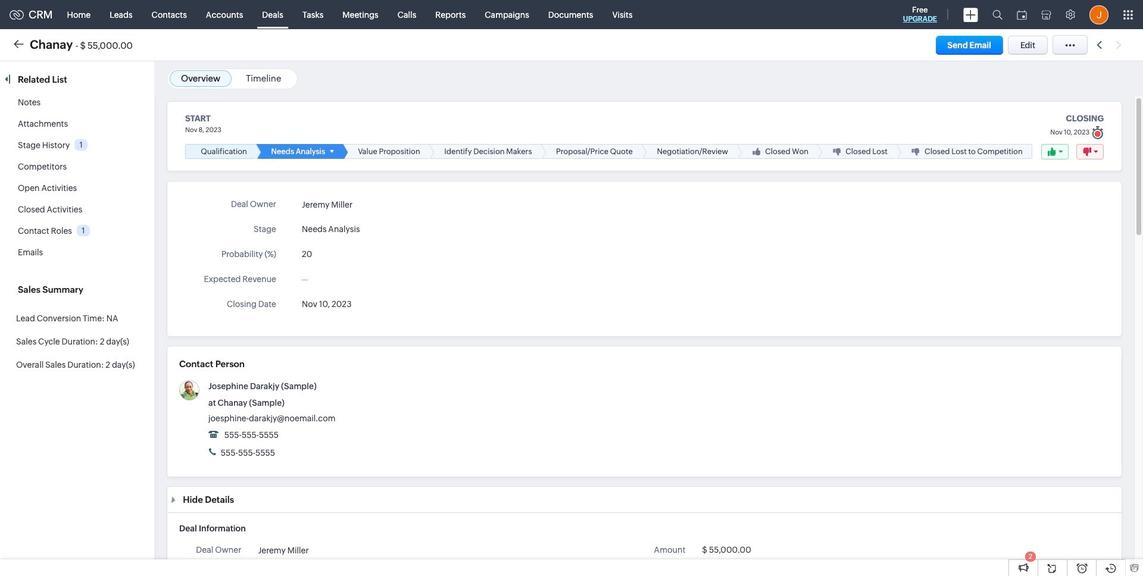 Task type: vqa. For each thing, say whether or not it's contained in the screenshot.
Create Menu Icon
yes



Task type: locate. For each thing, give the bounding box(es) containing it.
search element
[[986, 0, 1010, 29]]

previous record image
[[1097, 41, 1102, 49]]

create menu image
[[964, 7, 979, 22]]

profile image
[[1090, 5, 1109, 24]]



Task type: describe. For each thing, give the bounding box(es) containing it.
profile element
[[1083, 0, 1116, 29]]

logo image
[[10, 10, 24, 19]]

search image
[[993, 10, 1003, 20]]

next record image
[[1117, 41, 1125, 49]]

calendar image
[[1017, 10, 1027, 19]]

create menu element
[[957, 0, 986, 29]]



